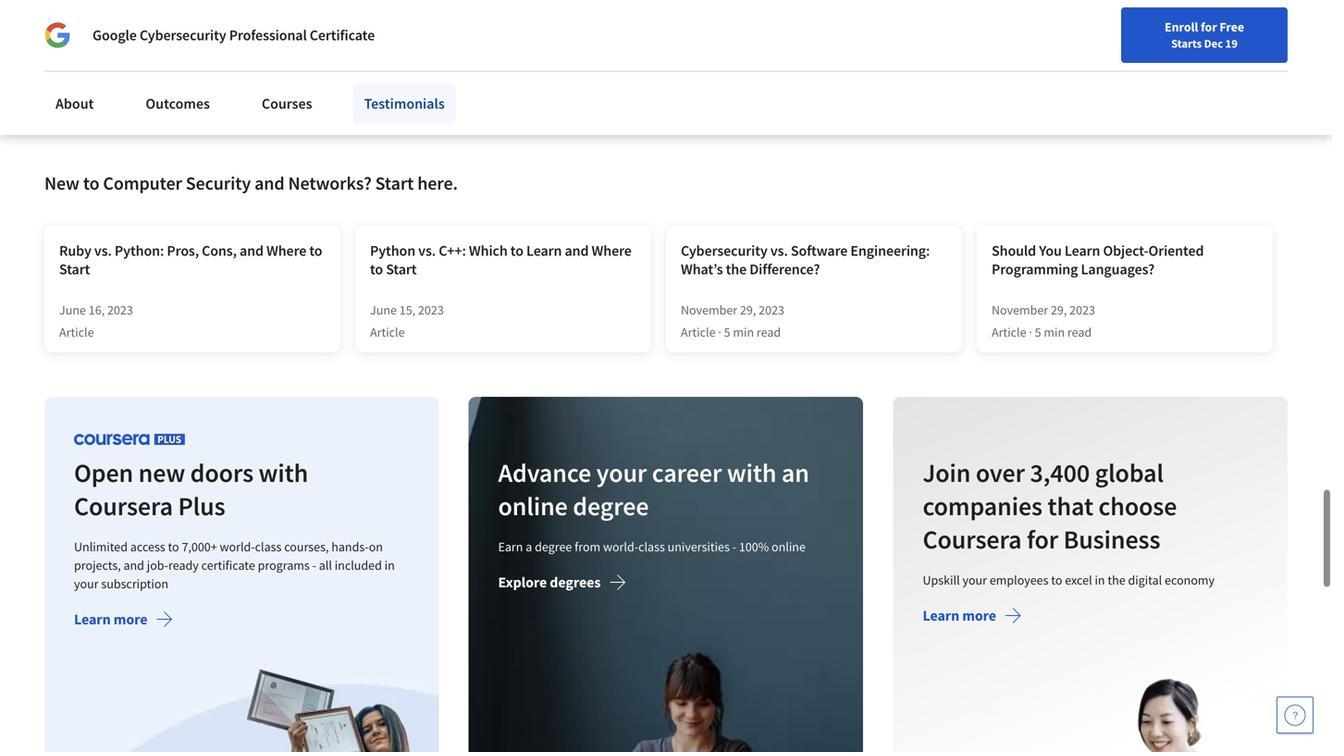 Task type: locate. For each thing, give the bounding box(es) containing it.
digital
[[1128, 572, 1162, 589]]

be
[[85, 8, 101, 26]]

the inside "cybersecurity vs. software engineering: what's the difference?"
[[726, 260, 747, 279]]

1 vertical spatial from
[[575, 539, 601, 555]]

cybersecurity inside "cybersecurity vs. software engineering: what's the difference?"
[[681, 242, 768, 260]]

learn
[[167, 52, 199, 71], [1155, 52, 1187, 71]]

0 horizontal spatial 5
[[724, 324, 730, 341]]

1 horizontal spatial new
[[379, 52, 405, 71]]

3 vs. from the left
[[770, 242, 788, 260]]

1 horizontal spatial courses
[[491, 30, 538, 48]]

article for should you learn object-oriented programming languages?
[[992, 324, 1026, 341]]

0 vertical spatial from
[[436, 30, 466, 48]]

3 2023 from the left
[[759, 302, 785, 318]]

0 horizontal spatial cybersecurity
[[140, 26, 226, 44]]

1 horizontal spatial degree
[[573, 490, 649, 522]]

0 horizontal spatial -
[[312, 557, 316, 574]]

article down the 15,
[[370, 324, 405, 341]]

2 vs. from the left
[[418, 242, 436, 260]]

0 horizontal spatial june
[[59, 302, 86, 318]]

2 horizontal spatial at
[[1252, 8, 1264, 26]]

vs. inside ruby vs. python: pros, cons, and where to start
[[94, 242, 112, 260]]

vs. inside python vs. c++: which to learn and where to start
[[418, 242, 436, 260]]

"i
[[379, 8, 389, 26]]

1 where from the left
[[266, 242, 306, 260]]

limits."
[[1016, 74, 1059, 93]]

1 horizontal spatial cybersecurity
[[681, 242, 768, 260]]

vs. right ruby
[[94, 242, 112, 260]]

"learning isn't just about being better at your job: it's so much more than that. coursera allows me to learn without limits."
[[1016, 8, 1264, 93]]

projects,
[[74, 557, 121, 574]]

2 where from the left
[[592, 242, 632, 260]]

unlimited
[[74, 539, 128, 555]]

1 horizontal spatial november
[[992, 302, 1048, 318]]

certificate
[[201, 557, 255, 574]]

2023 inside june 15, 2023 article
[[418, 302, 444, 318]]

and
[[573, 8, 597, 26], [93, 30, 117, 48], [142, 74, 166, 93], [254, 172, 285, 195], [240, 242, 264, 260], [565, 242, 589, 260], [123, 557, 144, 574]]

python
[[370, 242, 415, 260]]

your down projects,
[[74, 576, 99, 592]]

online
[[498, 490, 568, 522], [772, 539, 806, 555]]

with right doors
[[259, 457, 308, 489]]

min for the
[[733, 324, 754, 341]]

open
[[74, 457, 133, 489]]

on up offer,
[[833, 8, 849, 26]]

1 november from the left
[[681, 302, 737, 318]]

29, for the
[[740, 302, 756, 318]]

courses inside "when i need courses on topics that my university doesn't offer, coursera is one of the best places to go."
[[783, 8, 830, 26]]

career
[[652, 457, 722, 489]]

at inside "learning isn't just about being better at your job: it's so much more than that. coursera allows me to learn without limits."
[[1252, 8, 1264, 26]]

and right 'which'
[[565, 242, 589, 260]]

2 horizontal spatial vs.
[[770, 242, 788, 260]]

2 horizontal spatial an
[[782, 457, 809, 489]]

vs.
[[94, 242, 112, 260], [418, 242, 436, 260], [770, 242, 788, 260]]

29,
[[740, 302, 756, 318], [1051, 302, 1067, 318]]

1 2023 from the left
[[107, 302, 133, 318]]

an inside advance your career with an online degree
[[782, 457, 809, 489]]

your left career
[[596, 457, 647, 489]]

learn right you
[[1065, 242, 1100, 260]]

new down learned
[[379, 52, 405, 71]]

my
[[244, 8, 263, 26], [921, 8, 940, 26], [469, 30, 488, 48], [61, 74, 80, 93]]

2 5 from the left
[[1035, 324, 1041, 341]]

isn't
[[1079, 8, 1106, 26]]

19
[[1225, 36, 1238, 51]]

class up programs
[[255, 539, 282, 555]]

earn
[[498, 539, 523, 555]]

class
[[255, 539, 282, 555], [639, 539, 665, 555]]

to right me
[[1139, 52, 1152, 71]]

world- up the certificate
[[220, 539, 255, 555]]

read down difference?
[[757, 324, 781, 341]]

1 article from the left
[[59, 324, 94, 341]]

new inside "i directly applied the concepts and skills i learned from my courses to an exciting new project at work."
[[379, 52, 405, 71]]

of
[[698, 52, 710, 71]]

at
[[229, 8, 241, 26], [1252, 8, 1264, 26], [455, 52, 467, 71]]

5 for programming
[[1035, 324, 1041, 341]]

· down 'programming' on the top right of page
[[1029, 324, 1032, 341]]

start inside ruby vs. python: pros, cons, and where to start
[[59, 260, 90, 279]]

on
[[833, 8, 849, 26], [369, 539, 383, 555]]

at for courses
[[229, 8, 241, 26]]

coursera inside join over 3,400 global companies that choose coursera for business
[[923, 523, 1022, 556]]

june 16, 2023 article
[[59, 302, 133, 341]]

learn right 'which'
[[526, 242, 562, 260]]

1 read from the left
[[757, 324, 781, 341]]

1 june from the left
[[59, 302, 86, 318]]

2023 down should you learn object-oriented programming languages? on the top right of page
[[1070, 302, 1095, 318]]

· down what's
[[718, 324, 721, 341]]

amazing
[[246, 30, 298, 48]]

read for difference?
[[757, 324, 781, 341]]

the right what's
[[726, 260, 747, 279]]

the inside "when i need courses on topics that my university doesn't offer, coursera is one of the best places to go."
[[713, 52, 733, 71]]

and up exciting
[[573, 8, 597, 26]]

and right the cons,
[[240, 242, 264, 260]]

to up ready at left
[[168, 539, 179, 555]]

to right 'which'
[[510, 242, 524, 260]]

with inside open new doors with coursera plus
[[259, 457, 308, 489]]

article for ruby vs. python: pros, cons, and where to start
[[59, 324, 94, 341]]

article inside june 15, 2023 article
[[370, 324, 405, 341]]

min down difference?
[[733, 324, 754, 341]]

1 vertical spatial online
[[772, 539, 806, 555]]

courses up offer,
[[783, 8, 830, 26]]

1 horizontal spatial world-
[[603, 539, 639, 555]]

new
[[379, 52, 405, 71], [138, 457, 185, 489]]

- left 100%
[[733, 539, 737, 555]]

1 vertical spatial cybersecurity
[[681, 242, 768, 260]]

4 article from the left
[[992, 324, 1026, 341]]

learn more link down upskill
[[923, 607, 1022, 629]]

best
[[736, 52, 763, 71]]

2 learn from the left
[[1155, 52, 1187, 71]]

1 horizontal spatial online
[[772, 539, 806, 555]]

at inside "to be able to take courses at my own pace and rhythm has been an amazing experience. i can learn whenever it fits my schedule and mood."
[[229, 8, 241, 26]]

should you learn object-oriented programming languages?
[[992, 242, 1204, 279]]

your
[[1016, 30, 1044, 48], [596, 457, 647, 489], [962, 572, 987, 589], [74, 576, 99, 592]]

1 vertical spatial on
[[369, 539, 383, 555]]

courses inside "to be able to take courses at my own pace and rhythm has been an amazing experience. i can learn whenever it fits my schedule and mood."
[[179, 8, 226, 26]]

at up whenever at the top
[[229, 8, 241, 26]]

where right the cons,
[[266, 242, 306, 260]]

2 class from the left
[[639, 539, 665, 555]]

june left the 16,
[[59, 302, 86, 318]]

29, down 'programming' on the top right of page
[[1051, 302, 1067, 318]]

vs. for ruby
[[94, 242, 112, 260]]

min for programming
[[1044, 324, 1065, 341]]

1 with from the left
[[259, 457, 308, 489]]

1 horizontal spatial more
[[962, 607, 996, 625]]

1 horizontal spatial read
[[1068, 324, 1092, 341]]

in inside unlimited access to 7,000+ world-class courses, hands-on projects, and job-ready certificate programs - all included in your subscription
[[385, 557, 395, 574]]

2 read from the left
[[1068, 324, 1092, 341]]

None search field
[[264, 12, 569, 49]]

0 horizontal spatial at
[[229, 8, 241, 26]]

where inside python vs. c++: which to learn and where to start
[[592, 242, 632, 260]]

2023 right the 15,
[[418, 302, 444, 318]]

1 horizontal spatial where
[[592, 242, 632, 260]]

coursera down the companies
[[923, 523, 1022, 556]]

3 article from the left
[[681, 324, 716, 341]]

world- inside unlimited access to 7,000+ world-class courses, hands-on projects, and job-ready certificate programs - all included in your subscription
[[220, 539, 255, 555]]

learn more down upskill
[[923, 607, 996, 625]]

june 15, 2023 article
[[370, 302, 444, 341]]

my inside "when i need courses on topics that my university doesn't offer, coursera is one of the best places to go."
[[921, 8, 940, 26]]

0 horizontal spatial on
[[369, 539, 383, 555]]

new
[[44, 172, 79, 195]]

100%
[[739, 539, 769, 555]]

class for courses,
[[255, 539, 282, 555]]

0 vertical spatial i
[[742, 8, 746, 26]]

1 vertical spatial that
[[1048, 490, 1093, 522]]

2 november from the left
[[992, 302, 1048, 318]]

1 vertical spatial degree
[[535, 539, 572, 555]]

to up rhythm
[[133, 8, 146, 26]]

cybersecurity vs. software engineering: what's the difference?
[[681, 242, 930, 279]]

c++:
[[439, 242, 466, 260]]

places
[[766, 52, 805, 71]]

1 learn from the left
[[167, 52, 199, 71]]

learn down starts
[[1155, 52, 1187, 71]]

vs. inside "cybersecurity vs. software engineering: what's the difference?"
[[770, 242, 788, 260]]

1 horizontal spatial november 29, 2023 article · 5 min read
[[992, 302, 1095, 341]]

2023 for software
[[759, 302, 785, 318]]

0 horizontal spatial that
[[893, 8, 918, 26]]

- inside unlimited access to 7,000+ world-class courses, hands-on projects, and job-ready certificate programs - all included in your subscription
[[312, 557, 316, 574]]

to down concepts
[[541, 30, 554, 48]]

2023 down difference?
[[759, 302, 785, 318]]

on up included
[[369, 539, 383, 555]]

1 november 29, 2023 article · 5 min read from the left
[[681, 302, 785, 341]]

the right applied
[[492, 8, 512, 26]]

should
[[992, 242, 1036, 260]]

1 horizontal spatial on
[[833, 8, 849, 26]]

2 world- from the left
[[603, 539, 639, 555]]

0 horizontal spatial ·
[[718, 324, 721, 341]]

november 29, 2023 article · 5 min read down 'programming' on the top right of page
[[992, 302, 1095, 341]]

from down applied
[[436, 30, 466, 48]]

that up is
[[893, 8, 918, 26]]

1 vertical spatial for
[[1027, 523, 1058, 556]]

from up degrees
[[575, 539, 601, 555]]

0 horizontal spatial i
[[135, 52, 139, 71]]

1 horizontal spatial in
[[1095, 572, 1105, 589]]

2 with from the left
[[727, 457, 777, 489]]

29, down difference?
[[740, 302, 756, 318]]

to
[[133, 8, 146, 26], [541, 30, 554, 48], [808, 52, 821, 71], [1139, 52, 1152, 71], [83, 172, 99, 195], [309, 242, 322, 260], [510, 242, 524, 260], [370, 260, 383, 279], [168, 539, 179, 555], [1051, 572, 1062, 589]]

your down "learning
[[1016, 30, 1044, 48]]

learn more link down subscription
[[74, 610, 173, 633]]

0 vertical spatial for
[[1201, 19, 1217, 35]]

python:
[[115, 242, 164, 260]]

1 world- from the left
[[220, 539, 255, 555]]

degree right a
[[535, 539, 572, 555]]

learn inside python vs. c++: which to learn and where to start
[[526, 242, 562, 260]]

1 horizontal spatial at
[[455, 52, 467, 71]]

1 horizontal spatial -
[[733, 539, 737, 555]]

article down the 16,
[[59, 324, 94, 341]]

programs
[[258, 557, 310, 574]]

courses inside "i directly applied the concepts and skills i learned from my courses to an exciting new project at work."
[[491, 30, 538, 48]]

online right 100%
[[772, 539, 806, 555]]

2023 right the 16,
[[107, 302, 133, 318]]

certificate
[[310, 26, 375, 44]]

1 horizontal spatial that
[[1048, 490, 1093, 522]]

degrees
[[550, 573, 601, 592]]

i left can
[[135, 52, 139, 71]]

0 vertical spatial on
[[833, 8, 849, 26]]

world- down advance your career with an online degree
[[603, 539, 639, 555]]

coursera inside "learning isn't just about being better at your job: it's so much more than that. coursera allows me to learn without limits."
[[1016, 52, 1071, 71]]

for up dec
[[1201, 19, 1217, 35]]

join
[[923, 457, 971, 489]]

min down 'programming' on the top right of page
[[1044, 324, 1065, 341]]

1 vertical spatial new
[[138, 457, 185, 489]]

need
[[749, 8, 780, 26]]

coursera down topics
[[846, 30, 901, 48]]

learn more link
[[923, 607, 1022, 629], [74, 610, 173, 633]]

a
[[526, 539, 532, 555]]

5 for the
[[724, 324, 730, 341]]

at for better
[[1252, 8, 1264, 26]]

at right better
[[1252, 8, 1264, 26]]

can
[[142, 52, 164, 71]]

class inside unlimited access to 7,000+ world-class courses, hands-on projects, and job-ready certificate programs - all included in your subscription
[[255, 539, 282, 555]]

1 vs. from the left
[[94, 242, 112, 260]]

and up subscription
[[123, 557, 144, 574]]

cybersecurity
[[140, 26, 226, 44], [681, 242, 768, 260]]

1 5 from the left
[[724, 324, 730, 341]]

1 min from the left
[[733, 324, 754, 341]]

languages?
[[1081, 260, 1155, 279]]

learn inside "learning isn't just about being better at your job: it's so much more than that. coursera allows me to learn without limits."
[[1155, 52, 1187, 71]]

for up 'employees'
[[1027, 523, 1058, 556]]

university
[[698, 30, 758, 48]]

skills
[[600, 8, 631, 26]]

2023 inside june 16, 2023 article
[[107, 302, 133, 318]]

0 horizontal spatial degree
[[535, 539, 572, 555]]

november down what's
[[681, 302, 737, 318]]

0 horizontal spatial in
[[385, 557, 395, 574]]

1 horizontal spatial with
[[727, 457, 777, 489]]

degree up earn a degree from world-class universities - 100% online
[[573, 490, 649, 522]]

0 horizontal spatial courses
[[179, 8, 226, 26]]

0 horizontal spatial with
[[259, 457, 308, 489]]

1 horizontal spatial learn
[[1155, 52, 1187, 71]]

- left all
[[312, 557, 316, 574]]

november
[[681, 302, 737, 318], [992, 302, 1048, 318]]

that inside join over 3,400 global companies that choose coursera for business
[[1048, 490, 1093, 522]]

start up the 15,
[[386, 260, 417, 279]]

1 horizontal spatial 29,
[[1051, 302, 1067, 318]]

degree
[[573, 490, 649, 522], [535, 539, 572, 555]]

1 horizontal spatial ·
[[1029, 324, 1032, 341]]

read for languages?
[[1068, 324, 1092, 341]]

0 horizontal spatial learn
[[167, 52, 199, 71]]

advance
[[498, 457, 591, 489]]

june inside june 16, 2023 article
[[59, 302, 86, 318]]

google image
[[44, 22, 70, 48]]

1 vertical spatial i
[[379, 30, 383, 48]]

that down the 3,400 at the right bottom of page
[[1048, 490, 1093, 522]]

1 horizontal spatial min
[[1044, 324, 1065, 341]]

for inside enroll for free starts dec 19
[[1201, 19, 1217, 35]]

new down coursera plus image at the bottom left
[[138, 457, 185, 489]]

so
[[1095, 30, 1109, 48]]

my left own in the top of the page
[[244, 8, 263, 26]]

0 horizontal spatial 29,
[[740, 302, 756, 318]]

2 november 29, 2023 article · 5 min read from the left
[[992, 302, 1095, 341]]

courses up work."
[[491, 30, 538, 48]]

0 horizontal spatial world-
[[220, 539, 255, 555]]

june for start
[[59, 302, 86, 318]]

more down about
[[1150, 30, 1182, 48]]

0 horizontal spatial class
[[255, 539, 282, 555]]

coursera down 'open'
[[74, 490, 173, 522]]

0 vertical spatial that
[[893, 8, 918, 26]]

article down what's
[[681, 324, 716, 341]]

security
[[186, 172, 251, 195]]

1 horizontal spatial class
[[639, 539, 665, 555]]

about
[[1134, 8, 1171, 26]]

0 horizontal spatial where
[[266, 242, 306, 260]]

0 horizontal spatial an
[[227, 30, 243, 48]]

new inside open new doors with coursera plus
[[138, 457, 185, 489]]

1 horizontal spatial i
[[379, 30, 383, 48]]

2 horizontal spatial courses
[[783, 8, 830, 26]]

learn down has
[[167, 52, 199, 71]]

fits
[[277, 52, 296, 71]]

to left the go."
[[808, 52, 821, 71]]

-
[[733, 539, 737, 555], [312, 557, 316, 574]]

1 horizontal spatial 5
[[1035, 324, 1041, 341]]

1 horizontal spatial an
[[557, 30, 573, 48]]

0 horizontal spatial online
[[498, 490, 568, 522]]

· for programming
[[1029, 324, 1032, 341]]

1 horizontal spatial from
[[575, 539, 601, 555]]

start up the 16,
[[59, 260, 90, 279]]

what's
[[681, 260, 723, 279]]

and down can
[[142, 74, 166, 93]]

0 horizontal spatial vs.
[[94, 242, 112, 260]]

i down '"i'
[[379, 30, 383, 48]]

able
[[104, 8, 131, 26]]

article for python vs. c++: which to learn and where to start
[[370, 324, 405, 341]]

0 horizontal spatial min
[[733, 324, 754, 341]]

article down 'programming' on the top right of page
[[992, 324, 1026, 341]]

included
[[335, 557, 382, 574]]

16,
[[89, 302, 105, 318]]

learn inside "to be able to take courses at my own pace and rhythm has been an amazing experience. i can learn whenever it fits my schedule and mood."
[[167, 52, 199, 71]]

1 horizontal spatial vs.
[[418, 242, 436, 260]]

0 vertical spatial new
[[379, 52, 405, 71]]

upskill
[[923, 572, 960, 589]]

online down advance
[[498, 490, 568, 522]]

vs. left c++:
[[418, 242, 436, 260]]

2 vertical spatial i
[[135, 52, 139, 71]]

1 class from the left
[[255, 539, 282, 555]]

take
[[149, 8, 176, 26]]

november down 'programming' on the top right of page
[[992, 302, 1048, 318]]

0 horizontal spatial from
[[436, 30, 466, 48]]

0 horizontal spatial for
[[1027, 523, 1058, 556]]

0 horizontal spatial read
[[757, 324, 781, 341]]

read down languages?
[[1068, 324, 1092, 341]]

the left digital
[[1108, 572, 1125, 589]]

2 horizontal spatial more
[[1150, 30, 1182, 48]]

2 2023 from the left
[[418, 302, 444, 318]]

0 horizontal spatial november 29, 2023 article · 5 min read
[[681, 302, 785, 341]]

learn inside should you learn object-oriented programming languages?
[[1065, 242, 1100, 260]]

1 horizontal spatial june
[[370, 302, 397, 318]]

menu item
[[979, 19, 1098, 79]]

the inside "i directly applied the concepts and skills i learned from my courses to an exciting new project at work."
[[492, 8, 512, 26]]

and up experience.
[[93, 30, 117, 48]]

where left what's
[[592, 242, 632, 260]]

learned
[[386, 30, 433, 48]]

2 · from the left
[[1029, 324, 1032, 341]]

my up work."
[[469, 30, 488, 48]]

vs. left 'software' on the right top
[[770, 242, 788, 260]]

4 2023 from the left
[[1070, 302, 1095, 318]]

0 vertical spatial degree
[[573, 490, 649, 522]]

article
[[59, 324, 94, 341], [370, 324, 405, 341], [681, 324, 716, 341], [992, 324, 1026, 341]]

read
[[757, 324, 781, 341], [1068, 324, 1092, 341]]

work."
[[470, 52, 510, 71]]

1 vertical spatial -
[[312, 557, 316, 574]]

in right included
[[385, 557, 395, 574]]

2 29, from the left
[[1051, 302, 1067, 318]]

2 june from the left
[[370, 302, 397, 318]]

i left need
[[742, 8, 746, 26]]

at left work."
[[455, 52, 467, 71]]

2 article from the left
[[370, 324, 405, 341]]

june inside june 15, 2023 article
[[370, 302, 397, 318]]

0 vertical spatial online
[[498, 490, 568, 522]]

start left here.
[[375, 172, 414, 195]]

professional
[[229, 26, 307, 44]]

1 · from the left
[[718, 324, 721, 341]]

to inside unlimited access to 7,000+ world-class courses, hands-on projects, and job-ready certificate programs - all included in your subscription
[[168, 539, 179, 555]]

and inside python vs. c++: which to learn and where to start
[[565, 242, 589, 260]]

2023 for python:
[[107, 302, 133, 318]]

with inside advance your career with an online degree
[[727, 457, 777, 489]]

0 horizontal spatial november
[[681, 302, 737, 318]]

outcomes link
[[135, 83, 221, 124]]

article inside june 16, 2023 article
[[59, 324, 94, 341]]

to down networks?
[[309, 242, 322, 260]]

at inside "i directly applied the concepts and skills i learned from my courses to an exciting new project at work."
[[455, 52, 467, 71]]

an inside "i directly applied the concepts and skills i learned from my courses to an exciting new project at work."
[[557, 30, 573, 48]]

courses up been
[[179, 8, 226, 26]]

min
[[733, 324, 754, 341], [1044, 324, 1065, 341]]

in right excel
[[1095, 572, 1105, 589]]

just
[[1109, 8, 1131, 26]]

1 29, from the left
[[740, 302, 756, 318]]

1 horizontal spatial for
[[1201, 19, 1217, 35]]

help center image
[[1284, 704, 1306, 726]]

2 min from the left
[[1044, 324, 1065, 341]]

0 horizontal spatial new
[[138, 457, 185, 489]]

excel
[[1065, 572, 1092, 589]]

coursera
[[846, 30, 901, 48], [1016, 52, 1071, 71], [74, 490, 173, 522], [923, 523, 1022, 556]]

november 29, 2023 article · 5 min read for the
[[681, 302, 785, 341]]

june left the 15,
[[370, 302, 397, 318]]

more down 'employees'
[[962, 607, 996, 625]]

2 horizontal spatial i
[[742, 8, 746, 26]]

november 29, 2023 article · 5 min read for programming
[[992, 302, 1095, 341]]



Task type: describe. For each thing, give the bounding box(es) containing it.
show notifications image
[[1117, 23, 1139, 45]]

about
[[56, 94, 94, 113]]

coursera image
[[22, 15, 140, 45]]

whenever
[[202, 52, 263, 71]]

me
[[1117, 52, 1137, 71]]

universities
[[668, 539, 730, 555]]

courses,
[[284, 539, 329, 555]]

mood."
[[169, 74, 214, 93]]

and inside ruby vs. python: pros, cons, and where to start
[[240, 242, 264, 260]]

your inside unlimited access to 7,000+ world-class courses, hands-on projects, and job-ready certificate programs - all included in your subscription
[[74, 576, 99, 592]]

employees
[[990, 572, 1048, 589]]

i inside "when i need courses on topics that my university doesn't offer, coursera is one of the best places to go."
[[742, 8, 746, 26]]

0 horizontal spatial learn more
[[74, 610, 147, 629]]

vs. for python
[[418, 242, 436, 260]]

courses
[[262, 94, 312, 113]]

"learning
[[1016, 8, 1076, 26]]

and right security at the top of the page
[[254, 172, 285, 195]]

november for programming
[[992, 302, 1048, 318]]

to right new
[[83, 172, 99, 195]]

object-
[[1103, 242, 1149, 260]]

learn down projects,
[[74, 610, 111, 629]]

python vs. c++: which to learn and where to start
[[370, 242, 632, 279]]

access
[[130, 539, 165, 555]]

an inside "to be able to take courses at my own pace and rhythm has been an amazing experience. i can learn whenever it fits my schedule and mood."
[[227, 30, 243, 48]]

allows
[[1074, 52, 1114, 71]]

schedule
[[83, 74, 139, 93]]

outcomes
[[146, 94, 210, 113]]

cons,
[[202, 242, 237, 260]]

more inside "learning isn't just about being better at your job: it's so much more than that. coursera allows me to learn without limits."
[[1150, 30, 1182, 48]]

your right upskill
[[962, 572, 987, 589]]

0 vertical spatial cybersecurity
[[140, 26, 226, 44]]

to inside ruby vs. python: pros, cons, and where to start
[[309, 242, 322, 260]]

rhythm
[[120, 30, 165, 48]]

to inside "i directly applied the concepts and skills i learned from my courses to an exciting new project at work."
[[541, 30, 554, 48]]

0 vertical spatial -
[[733, 539, 737, 555]]

from inside "i directly applied the concepts and skills i learned from my courses to an exciting new project at work."
[[436, 30, 466, 48]]

business
[[1063, 523, 1160, 556]]

29, for programming
[[1051, 302, 1067, 318]]

to left excel
[[1051, 572, 1062, 589]]

1 horizontal spatial learn more
[[923, 607, 996, 625]]

advance your career with an online degree
[[498, 457, 809, 522]]

i inside "to be able to take courses at my own pace and rhythm has been an amazing experience. i can learn whenever it fits my schedule and mood."
[[135, 52, 139, 71]]

article for cybersecurity vs. software engineering: what's the difference?
[[681, 324, 716, 341]]

learn down upskill
[[923, 607, 959, 625]]

0 horizontal spatial learn more link
[[74, 610, 173, 633]]

degree inside advance your career with an online degree
[[573, 490, 649, 522]]

better
[[1212, 8, 1249, 26]]

job-
[[147, 557, 168, 574]]

start inside python vs. c++: which to learn and where to start
[[386, 260, 417, 279]]

learn for more
[[1155, 52, 1187, 71]]

where inside ruby vs. python: pros, cons, and where to start
[[266, 242, 306, 260]]

for inside join over 3,400 global companies that choose coursera for business
[[1027, 523, 1058, 556]]

june for to
[[370, 302, 397, 318]]

coursera plus image
[[74, 434, 185, 445]]

much
[[1112, 30, 1147, 48]]

pros,
[[167, 242, 199, 260]]

new to computer security and networks? start here.
[[44, 172, 458, 195]]

earn a degree from world-class universities - 100% online
[[498, 539, 806, 555]]

1 horizontal spatial learn more link
[[923, 607, 1022, 629]]

learn for has
[[167, 52, 199, 71]]

free
[[1220, 19, 1244, 35]]

on inside "when i need courses on topics that my university doesn't offer, coursera is one of the best places to go."
[[833, 8, 849, 26]]

topics
[[852, 8, 890, 26]]

november for the
[[681, 302, 737, 318]]

with for career
[[727, 457, 777, 489]]

applied
[[442, 8, 489, 26]]

is
[[904, 30, 914, 48]]

networks?
[[288, 172, 372, 195]]

your inside "learning isn't just about being better at your job: it's so much more than that. coursera allows me to learn without limits."
[[1016, 30, 1044, 48]]

"i directly applied the concepts and skills i learned from my courses to an exciting new project at work."
[[379, 8, 631, 71]]

that.
[[1217, 30, 1246, 48]]

unlimited access to 7,000+ world-class courses, hands-on projects, and job-ready certificate programs - all included in your subscription
[[74, 539, 395, 592]]

exciting
[[576, 30, 624, 48]]

computer
[[103, 172, 182, 195]]

pace
[[61, 30, 90, 48]]

explore degrees
[[498, 573, 601, 592]]

that inside "when i need courses on topics that my university doesn't offer, coursera is one of the best places to go."
[[893, 8, 918, 26]]

over
[[976, 457, 1025, 489]]

0 horizontal spatial more
[[114, 610, 147, 629]]

starts
[[1171, 36, 1202, 51]]

with for doors
[[259, 457, 308, 489]]

on inside unlimited access to 7,000+ world-class courses, hands-on projects, and job-ready certificate programs - all included in your subscription
[[369, 539, 383, 555]]

dec
[[1204, 36, 1223, 51]]

ruby vs. python: pros, cons, and where to start
[[59, 242, 322, 279]]

concepts
[[515, 8, 570, 26]]

offer,
[[811, 30, 843, 48]]

software
[[791, 242, 848, 260]]

without
[[1190, 52, 1238, 71]]

online inside advance your career with an online degree
[[498, 490, 568, 522]]

to up june 15, 2023 article in the left top of the page
[[370, 260, 383, 279]]

testimonials link
[[353, 83, 456, 124]]

and inside "i directly applied the concepts and skills i learned from my courses to an exciting new project at work."
[[573, 8, 597, 26]]

and inside unlimited access to 7,000+ world-class courses, hands-on projects, and job-ready certificate programs - all included in your subscription
[[123, 557, 144, 574]]

"when
[[698, 8, 739, 26]]

coursera inside "when i need courses on topics that my university doesn't offer, coursera is one of the best places to go."
[[846, 30, 901, 48]]

ruby
[[59, 242, 91, 260]]

upskill your employees to excel in the digital economy
[[923, 572, 1215, 589]]

you
[[1039, 242, 1062, 260]]

go."
[[824, 52, 847, 71]]

world- for from
[[603, 539, 639, 555]]

"to be able to take courses at my own pace and rhythm has been an amazing experience. i can learn whenever it fits my schedule and mood."
[[61, 8, 298, 93]]

i inside "i directly applied the concepts and skills i learned from my courses to an exciting new project at work."
[[379, 30, 383, 48]]

to inside "to be able to take courses at my own pace and rhythm has been an amazing experience. i can learn whenever it fits my schedule and mood."
[[133, 8, 146, 26]]

here.
[[417, 172, 458, 195]]

class for universities
[[639, 539, 665, 555]]

2023 for c++:
[[418, 302, 444, 318]]

join over 3,400 global companies that choose coursera for business
[[923, 457, 1177, 556]]

job:
[[1047, 30, 1070, 48]]

programming
[[992, 260, 1078, 279]]

to inside "when i need courses on topics that my university doesn't offer, coursera is one of the best places to go."
[[808, 52, 821, 71]]

my inside "i directly applied the concepts and skills i learned from my courses to an exciting new project at work."
[[469, 30, 488, 48]]

difference?
[[750, 260, 820, 279]]

enroll
[[1165, 19, 1198, 35]]

3,400
[[1030, 457, 1090, 489]]

my up about
[[61, 74, 80, 93]]

all
[[319, 557, 332, 574]]

to inside "learning isn't just about being better at your job: it's so much more than that. coursera allows me to learn without limits."
[[1139, 52, 1152, 71]]

2023 for learn
[[1070, 302, 1095, 318]]

your inside advance your career with an online degree
[[596, 457, 647, 489]]

vs. for cybersecurity
[[770, 242, 788, 260]]

coursera inside open new doors with coursera plus
[[74, 490, 173, 522]]

doesn't
[[761, 30, 808, 48]]

oriented
[[1149, 242, 1204, 260]]

engineering:
[[851, 242, 930, 260]]

world- for 7,000+
[[220, 539, 255, 555]]

has
[[168, 30, 190, 48]]

economy
[[1165, 572, 1215, 589]]

global
[[1095, 457, 1164, 489]]

it's
[[1073, 30, 1092, 48]]

· for the
[[718, 324, 721, 341]]

ready
[[168, 557, 199, 574]]

directly
[[392, 8, 439, 26]]



Task type: vqa. For each thing, say whether or not it's contained in the screenshot.
Discrete Mathematics 'link'
no



